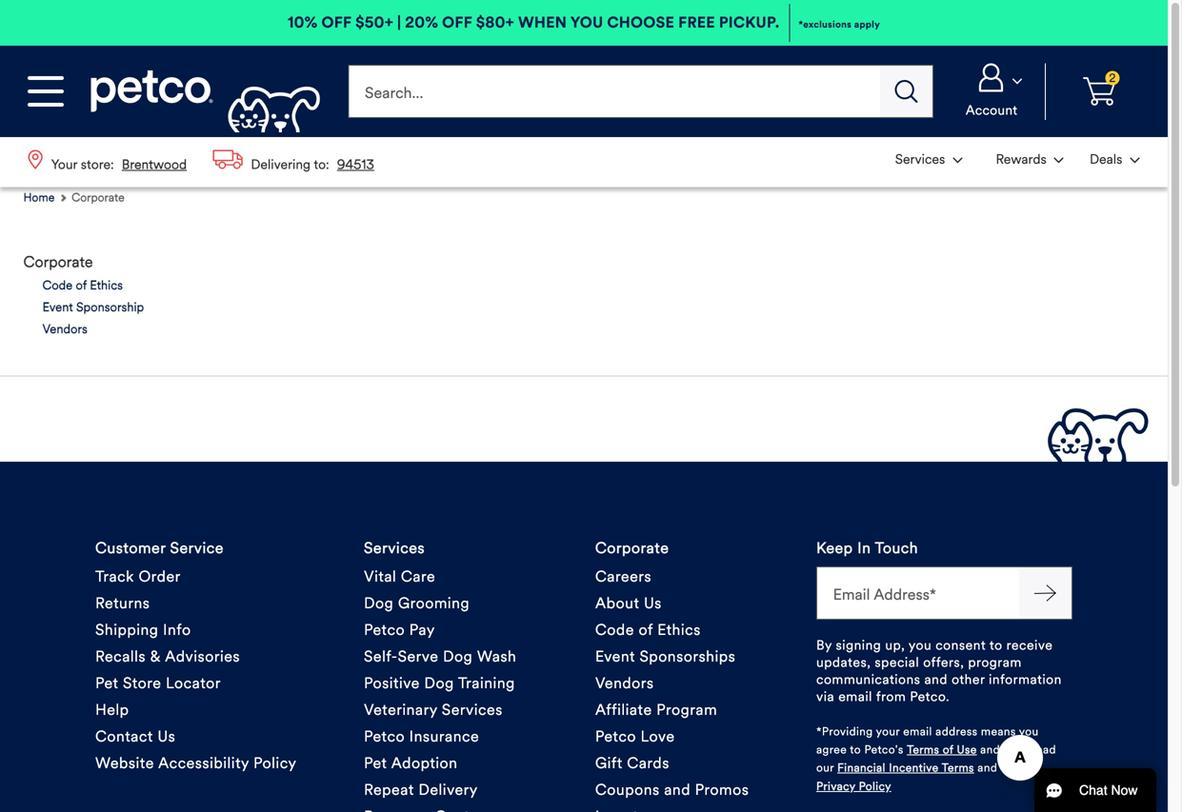 Task type: vqa. For each thing, say whether or not it's contained in the screenshot.
Pay
yes



Task type: describe. For each thing, give the bounding box(es) containing it.
touch
[[875, 539, 919, 558]]

adoption
[[391, 755, 458, 773]]

1 vertical spatial vendors link
[[595, 671, 654, 697]]

serve
[[398, 648, 439, 666]]

ethics inside corporate code of ethics event sponsorship vendors
[[90, 278, 123, 293]]

1 list from the left
[[15, 137, 387, 187]]

2 vertical spatial corporate
[[595, 539, 669, 558]]

$50+
[[356, 13, 394, 32]]

policy inside financial incentive terms and privacy policy
[[859, 780, 892, 794]]

&
[[150, 648, 161, 666]]

vendors inside "careers about us code of ethics event sponsorships vendors affiliate program petco love gift cards coupons and promos"
[[595, 675, 654, 693]]

choose
[[607, 13, 675, 32]]

via
[[817, 689, 835, 705]]

email inside *providing your email address means you agree to
[[904, 725, 933, 739]]

veterinary services link
[[364, 697, 503, 724]]

pickup.
[[719, 13, 780, 32]]

3 carat down icon 13 button from the left
[[1079, 139, 1151, 180]]

20%
[[405, 13, 438, 32]]

sidebar navigation element
[[23, 253, 269, 338]]

of for petco's
[[943, 743, 954, 758]]

*providing your email address means you agree to
[[817, 725, 1039, 758]]

event inside "careers about us code of ethics event sponsorships vendors affiliate program petco love gift cards coupons and promos"
[[595, 648, 636, 666]]

event inside corporate code of ethics event sponsorship vendors
[[42, 300, 73, 315]]

contact
[[95, 728, 153, 746]]

*exclusions apply
[[799, 19, 880, 30]]

corporate inside corporate code of ethics event sponsorship vendors
[[23, 253, 93, 272]]

petco.
[[910, 689, 950, 705]]

coupons
[[595, 781, 660, 800]]

1 vertical spatial dog
[[443, 648, 473, 666]]

petco insurance link
[[364, 724, 479, 751]]

store
[[123, 675, 161, 693]]

track
[[95, 568, 134, 586]]

recalls & advisories link
[[95, 644, 240, 671]]

1 carat down icon 13 button from the left
[[884, 139, 974, 180]]

2 link
[[1054, 63, 1145, 120]]

0 vertical spatial dog
[[364, 594, 394, 613]]

recalls
[[95, 648, 146, 666]]

carat down icon 13 button
[[946, 63, 1038, 120]]

incentive
[[889, 762, 939, 776]]

our
[[817, 762, 834, 776]]

submit email address image
[[1034, 582, 1057, 605]]

us inside the track order returns shipping info recalls & advisories pet store locator help contact us website accessibility policy
[[158, 728, 176, 746]]

arrow right 12 button
[[1020, 567, 1073, 620]]

affiliate
[[595, 701, 652, 720]]

0 horizontal spatial terms
[[907, 743, 940, 758]]

0 vertical spatial corporate
[[72, 191, 125, 205]]

vital care dog grooming petco pay self-serve dog wash positive dog training veterinary services petco insurance pet adoption repeat delivery
[[364, 568, 517, 800]]

sponsorships
[[640, 648, 736, 666]]

0 vertical spatial you
[[571, 13, 604, 32]]

information
[[989, 672, 1062, 688]]

financial incentive terms link
[[838, 760, 975, 777]]

website accessibility policy link
[[95, 751, 297, 777]]

home
[[23, 191, 55, 205]]

*providing
[[817, 725, 873, 739]]

repeat delivery link
[[364, 777, 478, 804]]

home link
[[23, 187, 68, 207]]

promos
[[695, 781, 749, 800]]

code inside corporate code of ethics event sponsorship vendors
[[42, 278, 73, 293]]

delivery
[[419, 781, 478, 800]]

petco inside "careers about us code of ethics event sponsorships vendors affiliate program petco love gift cards coupons and promos"
[[595, 728, 637, 746]]

gift cards link
[[595, 751, 670, 777]]

customer
[[95, 539, 166, 558]]

consent
[[936, 637, 986, 654]]

customer service
[[95, 539, 224, 558]]

event sponsorship link
[[42, 299, 144, 316]]

2 off from the left
[[442, 13, 472, 32]]

from
[[877, 689, 906, 705]]

2 carat down icon 13 button from the left
[[978, 139, 1075, 180]]

email inside 'by signing up, you consent to receive updates, special offers, program communications and other information via email from petco.'
[[839, 689, 873, 705]]

and inside "careers about us code of ethics event sponsorships vendors affiliate program petco love gift cards coupons and promos"
[[664, 781, 691, 800]]

advisories
[[165, 648, 240, 666]]

$80+
[[476, 13, 515, 32]]

petco love link
[[595, 724, 675, 751]]

info
[[163, 621, 191, 640]]

10%
[[288, 13, 318, 32]]

financial incentive terms and privacy policy
[[817, 762, 998, 794]]

and have read our
[[817, 743, 1057, 776]]

pet adoption link
[[364, 751, 458, 777]]

Search search field
[[348, 65, 881, 118]]

to inside *providing your email address means you agree to
[[850, 743, 861, 758]]

vital care link
[[364, 564, 436, 591]]

privacy policy link
[[817, 778, 892, 796]]

shipping info link
[[95, 617, 191, 644]]

wash
[[477, 648, 517, 666]]

training
[[458, 675, 515, 693]]



Task type: locate. For each thing, give the bounding box(es) containing it.
off right 10%
[[322, 13, 352, 32]]

1 horizontal spatial policy
[[859, 780, 892, 794]]

event down about
[[595, 648, 636, 666]]

address
[[936, 725, 978, 739]]

returns
[[95, 594, 150, 613]]

1 horizontal spatial us
[[644, 594, 662, 613]]

services
[[364, 539, 425, 558], [442, 701, 503, 720]]

read
[[1033, 743, 1057, 758]]

terms
[[907, 743, 940, 758], [942, 762, 975, 776]]

pet inside vital care dog grooming petco pay self-serve dog wash positive dog training veterinary services petco insurance pet adoption repeat delivery
[[364, 755, 387, 773]]

free
[[679, 13, 715, 32]]

0 horizontal spatial carat down icon 13 button
[[884, 139, 974, 180]]

0 vertical spatial vendors
[[42, 322, 88, 337]]

services up 'vital care' link
[[364, 539, 425, 558]]

petco's
[[865, 743, 904, 758]]

policy inside the track order returns shipping info recalls & advisories pet store locator help contact us website accessibility policy
[[254, 755, 297, 773]]

2 vertical spatial of
[[943, 743, 954, 758]]

petco up self-
[[364, 621, 405, 640]]

up,
[[886, 637, 905, 654]]

you
[[571, 13, 604, 32], [909, 637, 932, 654], [1019, 725, 1039, 739]]

0 horizontal spatial pet
[[95, 675, 119, 693]]

offers,
[[924, 655, 965, 671]]

vendors down event sponsorship link in the top left of the page
[[42, 322, 88, 337]]

agree
[[817, 743, 847, 758]]

ethics inside "careers about us code of ethics event sponsorships vendors affiliate program petco love gift cards coupons and promos"
[[658, 621, 701, 640]]

to up program
[[990, 637, 1003, 654]]

1 vertical spatial of
[[639, 621, 653, 640]]

carat down icon 13 button down the 2 link
[[1079, 139, 1151, 180]]

1 horizontal spatial vendors
[[595, 675, 654, 693]]

love
[[641, 728, 675, 746]]

website
[[95, 755, 154, 773]]

2 vertical spatial dog
[[424, 675, 454, 693]]

1 horizontal spatial event
[[595, 648, 636, 666]]

code inside "careers about us code of ethics event sponsorships vendors affiliate program petco love gift cards coupons and promos"
[[595, 621, 635, 640]]

policy right "accessibility"
[[254, 755, 297, 773]]

dog grooming link
[[364, 591, 470, 617]]

event left sponsorship
[[42, 300, 73, 315]]

to inside 'by signing up, you consent to receive updates, special offers, program communications and other information via email from petco.'
[[990, 637, 1003, 654]]

1 vertical spatial you
[[909, 637, 932, 654]]

dog down vital
[[364, 594, 394, 613]]

code of ethics link down about
[[595, 617, 701, 644]]

gift
[[595, 755, 623, 773]]

of up event sponsorship link in the top left of the page
[[76, 278, 87, 293]]

you inside 'by signing up, you consent to receive updates, special offers, program communications and other information via email from petco.'
[[909, 637, 932, 654]]

you right when
[[571, 13, 604, 32]]

list
[[15, 137, 387, 187], [883, 137, 1153, 182]]

0 horizontal spatial us
[[158, 728, 176, 746]]

program
[[657, 701, 718, 720]]

means
[[981, 725, 1016, 739]]

accessibility
[[158, 755, 249, 773]]

careers about us code of ethics event sponsorships vendors affiliate program petco love gift cards coupons and promos
[[595, 568, 749, 800]]

positive
[[364, 675, 420, 693]]

0 horizontal spatial off
[[322, 13, 352, 32]]

grooming
[[398, 594, 470, 613]]

1 horizontal spatial services
[[442, 701, 503, 720]]

us inside "careers about us code of ethics event sponsorships vendors affiliate program petco love gift cards coupons and promos"
[[644, 594, 662, 613]]

contact us link
[[95, 724, 176, 751]]

0 horizontal spatial policy
[[254, 755, 297, 773]]

corporate up event sponsorship link in the top left of the page
[[23, 253, 93, 272]]

vital
[[364, 568, 397, 586]]

0 vertical spatial ethics
[[90, 278, 123, 293]]

dog up positive dog training link
[[443, 648, 473, 666]]

signing
[[836, 637, 882, 654]]

search image
[[895, 80, 918, 103]]

cards
[[627, 755, 670, 773]]

special
[[875, 655, 920, 671]]

2 horizontal spatial carat down icon 13 button
[[1079, 139, 1151, 180]]

0 horizontal spatial services
[[364, 539, 425, 558]]

pet
[[95, 675, 119, 693], [364, 755, 387, 773]]

sponsorship
[[76, 300, 144, 315]]

keep
[[817, 539, 853, 558]]

of inside "careers about us code of ethics event sponsorships vendors affiliate program petco love gift cards coupons and promos"
[[639, 621, 653, 640]]

off right 20%
[[442, 13, 472, 32]]

1 vertical spatial code
[[595, 621, 635, 640]]

0 vertical spatial policy
[[254, 755, 297, 773]]

terms down use
[[942, 762, 975, 776]]

dog
[[364, 594, 394, 613], [443, 648, 473, 666], [424, 675, 454, 693]]

service
[[170, 539, 224, 558]]

help
[[95, 701, 129, 720]]

2 list from the left
[[883, 137, 1153, 182]]

us up website accessibility policy link
[[158, 728, 176, 746]]

other
[[952, 672, 985, 688]]

you up have
[[1019, 725, 1039, 739]]

vendors up affiliate
[[595, 675, 654, 693]]

None email field
[[817, 567, 1020, 620]]

ethics up sponsorship
[[90, 278, 123, 293]]

1 horizontal spatial email
[[904, 725, 933, 739]]

0 vertical spatial code
[[42, 278, 73, 293]]

track order returns shipping info recalls & advisories pet store locator help contact us website accessibility policy
[[95, 568, 297, 773]]

and
[[925, 672, 948, 688], [981, 743, 1001, 758], [978, 762, 998, 776], [664, 781, 691, 800]]

2
[[1109, 71, 1116, 85]]

2 horizontal spatial of
[[943, 743, 954, 758]]

petco
[[364, 621, 405, 640], [364, 728, 405, 746], [595, 728, 637, 746]]

0 horizontal spatial you
[[571, 13, 604, 32]]

email
[[839, 689, 873, 705], [904, 725, 933, 739]]

1 horizontal spatial list
[[883, 137, 1153, 182]]

0 vertical spatial email
[[839, 689, 873, 705]]

returns link
[[95, 591, 150, 617]]

0 horizontal spatial ethics
[[90, 278, 123, 293]]

terms of use link
[[907, 742, 977, 759]]

email up petco's terms of use
[[904, 725, 933, 739]]

you right up,
[[909, 637, 932, 654]]

1 vertical spatial vendors
[[595, 675, 654, 693]]

corporate right home link
[[72, 191, 125, 205]]

pet up help
[[95, 675, 119, 693]]

0 vertical spatial event
[[42, 300, 73, 315]]

affiliate program link
[[595, 697, 718, 724]]

1 horizontal spatial code of ethics link
[[595, 617, 701, 644]]

0 horizontal spatial event
[[42, 300, 73, 315]]

10% off $50+ | 20% off $80+ when you choose free pickup.
[[288, 13, 780, 32]]

1 vertical spatial terms
[[942, 762, 975, 776]]

0 vertical spatial services
[[364, 539, 425, 558]]

petco pay link
[[364, 617, 435, 644]]

1 vertical spatial corporate
[[23, 253, 93, 272]]

vendors link up affiliate
[[595, 671, 654, 697]]

help link
[[95, 697, 129, 724]]

code
[[42, 278, 73, 293], [595, 621, 635, 640]]

shipping
[[95, 621, 159, 640]]

services inside vital care dog grooming petco pay self-serve dog wash positive dog training veterinary services petco insurance pet adoption repeat delivery
[[442, 701, 503, 720]]

1 off from the left
[[322, 13, 352, 32]]

locator
[[166, 675, 221, 693]]

1 horizontal spatial pet
[[364, 755, 387, 773]]

financial
[[838, 762, 886, 776]]

of inside corporate code of ethics event sponsorship vendors
[[76, 278, 87, 293]]

terms inside financial incentive terms and privacy policy
[[942, 762, 975, 776]]

0 vertical spatial to
[[990, 637, 1003, 654]]

carat down icon 13 button down carat down icon 13 popup button
[[978, 139, 1075, 180]]

to up financial
[[850, 743, 861, 758]]

insurance
[[409, 728, 479, 746]]

policy down financial
[[859, 780, 892, 794]]

1 horizontal spatial terms
[[942, 762, 975, 776]]

code of ethics link up event sponsorship link in the top left of the page
[[42, 277, 123, 294]]

by signing up, you consent to receive updates, special offers, program communications and other information via email from petco.
[[817, 637, 1062, 705]]

1 vertical spatial us
[[158, 728, 176, 746]]

0 vertical spatial of
[[76, 278, 87, 293]]

vendors inside corporate code of ethics event sponsorship vendors
[[42, 322, 88, 337]]

about
[[595, 594, 640, 613]]

1 horizontal spatial to
[[990, 637, 1003, 654]]

track order link
[[95, 564, 181, 591]]

services down the 'training' at the bottom of the page
[[442, 701, 503, 720]]

1 vertical spatial services
[[442, 701, 503, 720]]

of down about us link
[[639, 621, 653, 640]]

0 horizontal spatial vendors
[[42, 322, 88, 337]]

0 horizontal spatial to
[[850, 743, 861, 758]]

program
[[968, 655, 1022, 671]]

you inside *providing your email address means you agree to
[[1019, 725, 1039, 739]]

pet store locator link
[[95, 671, 221, 697]]

when
[[518, 13, 567, 32]]

pay
[[409, 621, 435, 640]]

2 vertical spatial you
[[1019, 725, 1039, 739]]

of left use
[[943, 743, 954, 758]]

in
[[858, 539, 871, 558]]

code down about
[[595, 621, 635, 640]]

us right about
[[644, 594, 662, 613]]

dog down self-serve dog wash link
[[424, 675, 454, 693]]

careers link
[[595, 564, 652, 591]]

ethics up the sponsorships
[[658, 621, 701, 640]]

1 horizontal spatial ethics
[[658, 621, 701, 640]]

1 horizontal spatial code
[[595, 621, 635, 640]]

of for corporate
[[76, 278, 87, 293]]

carat down icon 13 image
[[1013, 78, 1022, 84], [953, 158, 963, 164], [1055, 158, 1064, 164], [1130, 158, 1140, 164]]

corporate up 'careers'
[[595, 539, 669, 558]]

1 horizontal spatial of
[[639, 621, 653, 640]]

your
[[876, 725, 900, 739]]

0 vertical spatial code of ethics link
[[42, 277, 123, 294]]

0 vertical spatial pet
[[95, 675, 119, 693]]

1 vertical spatial code of ethics link
[[595, 617, 701, 644]]

carat down icon 13 image inside popup button
[[1013, 78, 1022, 84]]

and inside and have read our
[[981, 743, 1001, 758]]

pet inside the track order returns shipping info recalls & advisories pet store locator help contact us website accessibility policy
[[95, 675, 119, 693]]

veterinary
[[364, 701, 438, 720]]

1 vertical spatial email
[[904, 725, 933, 739]]

have
[[1004, 743, 1029, 758]]

and inside 'by signing up, you consent to receive updates, special offers, program communications and other information via email from petco.'
[[925, 672, 948, 688]]

by
[[817, 637, 832, 654]]

and inside financial incentive terms and privacy policy
[[978, 762, 998, 776]]

|
[[397, 13, 401, 32]]

0 vertical spatial us
[[644, 594, 662, 613]]

1 vertical spatial policy
[[859, 780, 892, 794]]

1 horizontal spatial off
[[442, 13, 472, 32]]

pet up repeat
[[364, 755, 387, 773]]

1 vertical spatial pet
[[364, 755, 387, 773]]

0 horizontal spatial list
[[15, 137, 387, 187]]

updates,
[[817, 655, 871, 671]]

care
[[401, 568, 436, 586]]

1 vertical spatial to
[[850, 743, 861, 758]]

keep in touch
[[817, 539, 919, 558]]

order
[[139, 568, 181, 586]]

1 horizontal spatial you
[[909, 637, 932, 654]]

0 vertical spatial terms
[[907, 743, 940, 758]]

0 vertical spatial vendors link
[[42, 321, 88, 338]]

petco up gift
[[595, 728, 637, 746]]

1 horizontal spatial vendors link
[[595, 671, 654, 697]]

careers
[[595, 568, 652, 586]]

receive
[[1007, 637, 1053, 654]]

carat down icon 13 button down search image
[[884, 139, 974, 180]]

policy
[[254, 755, 297, 773], [859, 780, 892, 794]]

0 horizontal spatial of
[[76, 278, 87, 293]]

2 horizontal spatial you
[[1019, 725, 1039, 739]]

0 horizontal spatial code
[[42, 278, 73, 293]]

petco down veterinary
[[364, 728, 405, 746]]

0 horizontal spatial code of ethics link
[[42, 277, 123, 294]]

communications
[[817, 672, 921, 688]]

0 horizontal spatial vendors link
[[42, 321, 88, 338]]

*exclusions
[[799, 19, 852, 30]]

email down communications
[[839, 689, 873, 705]]

vendors link down event sponsorship link in the top left of the page
[[42, 321, 88, 338]]

0 horizontal spatial email
[[839, 689, 873, 705]]

1 vertical spatial ethics
[[658, 621, 701, 640]]

terms up incentive at the right bottom of page
[[907, 743, 940, 758]]

1 vertical spatial event
[[595, 648, 636, 666]]

privacy
[[817, 780, 856, 794]]

code up event sponsorship link in the top left of the page
[[42, 278, 73, 293]]

corporate
[[72, 191, 125, 205], [23, 253, 93, 272], [595, 539, 669, 558]]

apply
[[855, 19, 880, 30]]

1 horizontal spatial carat down icon 13 button
[[978, 139, 1075, 180]]



